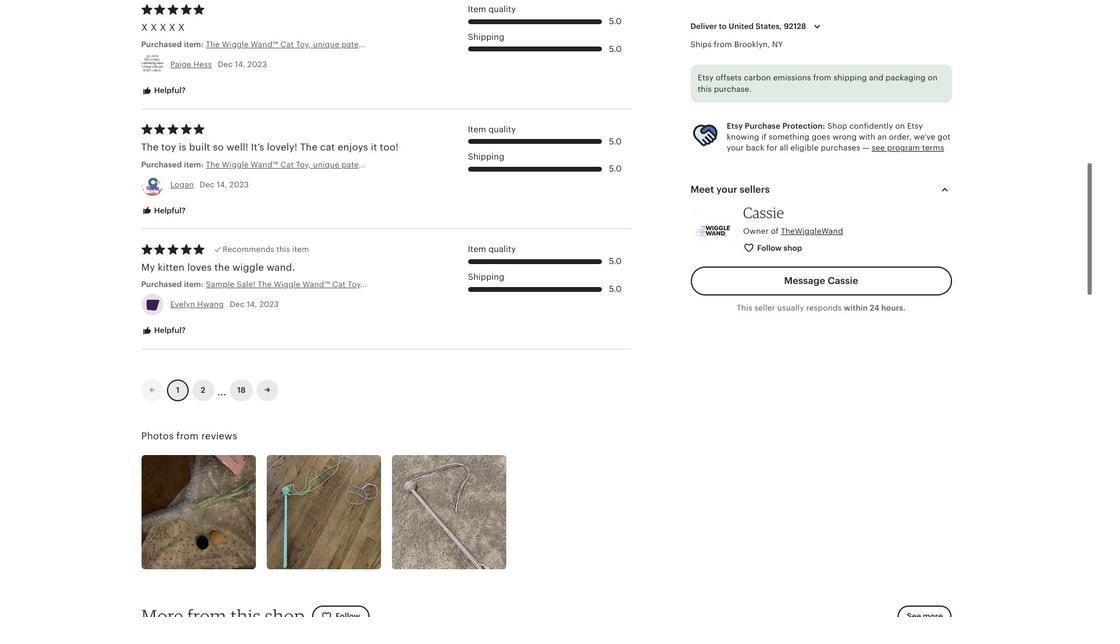 Task type: locate. For each thing, give the bounding box(es) containing it.
2 purchased item: from the top
[[141, 160, 206, 169]]

3 helpful? button from the top
[[132, 320, 195, 342]]

0 vertical spatial dec
[[218, 60, 233, 69]]

1 shipping from the top
[[468, 32, 504, 42]]

purchased item:
[[141, 40, 206, 49], [141, 160, 206, 169]]

etsy for etsy purchase protection:
[[727, 122, 743, 131]]

from left shipping at the top
[[813, 73, 831, 82]]

etsy inside shop confidently on etsy knowing if something goes wrong with an order, we've got your back for all eligible purchases —
[[907, 122, 923, 131]]

shipping for wand.
[[468, 272, 504, 282]]

item quality for wand.
[[468, 245, 516, 254]]

6 5.0 from the top
[[609, 284, 622, 294]]

2023 down well! on the top left of page
[[229, 180, 249, 189]]

14, down so
[[217, 180, 227, 189]]

dec right "logan"
[[200, 180, 215, 189]]

14, right hess on the left of the page
[[235, 60, 245, 69]]

2 vertical spatial quality
[[488, 245, 516, 254]]

see program terms link
[[872, 144, 944, 153]]

photos from reviews
[[141, 431, 237, 442]]

2 vertical spatial 14,
[[247, 300, 257, 309]]

1 horizontal spatial 14,
[[235, 60, 245, 69]]

2 item quality from the top
[[468, 125, 516, 134]]

2 horizontal spatial etsy
[[907, 122, 923, 131]]

2 vertical spatial shipping
[[468, 272, 504, 282]]

1 vertical spatial item:
[[184, 160, 204, 169]]

cassie inside "cassie owner of thewigglewand"
[[743, 204, 784, 222]]

2 x from the left
[[150, 22, 157, 33]]

0 vertical spatial helpful?
[[152, 86, 186, 95]]

0 vertical spatial purchased
[[141, 40, 182, 49]]

2 link
[[192, 380, 214, 402]]

we've
[[914, 133, 935, 142]]

this left "purchase."
[[698, 85, 712, 94]]

1 horizontal spatial the
[[258, 280, 272, 289]]

2 shipping from the top
[[468, 152, 504, 162]]

x x x x x
[[141, 22, 185, 33]]

etsy up knowing
[[727, 122, 743, 131]]

item
[[468, 4, 486, 14], [468, 125, 486, 134], [468, 245, 486, 254]]

0 vertical spatial item:
[[184, 40, 204, 49]]

2 item from the top
[[468, 125, 486, 134]]

item:
[[184, 40, 204, 49], [184, 160, 204, 169], [184, 280, 204, 289]]

4 x from the left
[[169, 22, 176, 33]]

1 item: from the top
[[184, 40, 204, 49]]

cassie owner of thewigglewand
[[743, 204, 843, 236]]

x
[[141, 22, 148, 33], [150, 22, 157, 33], [160, 22, 166, 33], [169, 22, 176, 33], [178, 22, 185, 33]]

1 vertical spatial 14,
[[217, 180, 227, 189]]

item: for x
[[184, 40, 204, 49]]

thewigglewand
[[781, 227, 843, 236]]

0 vertical spatial shipping
[[468, 32, 504, 42]]

on right packaging
[[928, 73, 938, 82]]

meet
[[691, 184, 714, 196]]

…
[[217, 381, 226, 399]]

0 vertical spatial quality
[[488, 4, 516, 14]]

the right sale!
[[258, 280, 272, 289]]

quality for wand.
[[488, 245, 516, 254]]

1 vertical spatial helpful?
[[152, 206, 186, 215]]

1 vertical spatial purchased
[[141, 160, 182, 169]]

recommends
[[223, 245, 274, 254]]

0 vertical spatial this
[[698, 85, 712, 94]]

sample
[[206, 280, 235, 289]]

logan
[[170, 180, 194, 189]]

to
[[719, 21, 727, 31]]

1 vertical spatial on
[[895, 122, 905, 131]]

helpful? down evelyn at the left
[[152, 326, 186, 335]]

states,
[[756, 21, 782, 31]]

item for well!
[[468, 125, 486, 134]]

helpful? down the paige
[[152, 86, 186, 95]]

wand.
[[267, 262, 295, 273]]

1 vertical spatial item
[[468, 125, 486, 134]]

helpful? for toy
[[152, 206, 186, 215]]

3 helpful? from the top
[[152, 326, 186, 335]]

2 purchased from the top
[[141, 160, 182, 169]]

etsy up we've
[[907, 122, 923, 131]]

from right the photos
[[176, 431, 199, 442]]

1 vertical spatial quality
[[488, 125, 516, 134]]

5.0
[[609, 16, 622, 26], [609, 44, 622, 54], [609, 136, 622, 146], [609, 164, 622, 174], [609, 257, 622, 266], [609, 284, 622, 294]]

cassie up the owner
[[743, 204, 784, 222]]

1 horizontal spatial etsy
[[727, 122, 743, 131]]

recommends this item
[[223, 245, 309, 254]]

item: down built
[[184, 160, 204, 169]]

cassie
[[743, 204, 784, 222], [828, 275, 858, 287]]

helpful? button down "logan"
[[132, 200, 195, 222]]

0 vertical spatial helpful? button
[[132, 80, 195, 102]]

is
[[179, 142, 186, 153]]

shipping for well!
[[468, 152, 504, 162]]

purchased item: for x
[[141, 40, 206, 49]]

0 vertical spatial 2023
[[247, 60, 267, 69]]

from down to
[[714, 40, 732, 49]]

packaging
[[886, 73, 926, 82]]

0 horizontal spatial this
[[276, 245, 290, 254]]

of
[[771, 227, 779, 236]]

0 vertical spatial purchased item:
[[141, 40, 206, 49]]

24
[[870, 304, 879, 313]]

purchases
[[821, 144, 860, 153]]

2 vertical spatial item quality
[[468, 245, 516, 254]]

protection:
[[782, 122, 825, 131]]

3 quality from the top
[[488, 245, 516, 254]]

toy,
[[348, 280, 363, 289]]

purchase.
[[714, 85, 752, 94]]

the left cat
[[300, 142, 318, 153]]

2 horizontal spatial 14,
[[247, 300, 257, 309]]

helpful? button down evelyn at the left
[[132, 320, 195, 342]]

1 vertical spatial from
[[813, 73, 831, 82]]

on up order,
[[895, 122, 905, 131]]

your right meet
[[716, 184, 737, 196]]

1 horizontal spatial from
[[714, 40, 732, 49]]

2 vertical spatial dec
[[230, 300, 245, 309]]

2 horizontal spatial from
[[813, 73, 831, 82]]

14,
[[235, 60, 245, 69], [217, 180, 227, 189], [247, 300, 257, 309]]

this inside etsy offsets carbon emissions from shipping and packaging on this purchase.
[[698, 85, 712, 94]]

1 vertical spatial shipping
[[468, 152, 504, 162]]

14, down sale!
[[247, 300, 257, 309]]

3 5.0 from the top
[[609, 136, 622, 146]]

1 horizontal spatial cassie
[[828, 275, 858, 287]]

purchased down x x x x x
[[141, 40, 182, 49]]

1 vertical spatial dec
[[200, 180, 215, 189]]

1 5.0 from the top
[[609, 16, 622, 26]]

0 horizontal spatial on
[[895, 122, 905, 131]]

the left toy
[[141, 142, 159, 153]]

0 vertical spatial item
[[468, 4, 486, 14]]

kitten
[[158, 262, 185, 273]]

shipping
[[468, 32, 504, 42], [468, 152, 504, 162], [468, 272, 504, 282]]

dec right hess on the left of the page
[[218, 60, 233, 69]]

helpful? button for x
[[132, 80, 195, 102]]

2023 right hess on the left of the page
[[247, 60, 267, 69]]

0 horizontal spatial etsy
[[698, 73, 714, 82]]

cassie up within
[[828, 275, 858, 287]]

your inside meet your sellers dropdown button
[[716, 184, 737, 196]]

1 vertical spatial item quality
[[468, 125, 516, 134]]

2 vertical spatial helpful? button
[[132, 320, 195, 342]]

1 horizontal spatial this
[[698, 85, 712, 94]]

purchased item: down toy
[[141, 160, 206, 169]]

0 horizontal spatial from
[[176, 431, 199, 442]]

2 quality from the top
[[488, 125, 516, 134]]

helpful? button
[[132, 80, 195, 102], [132, 200, 195, 222], [132, 320, 195, 342]]

1 helpful? button from the top
[[132, 80, 195, 102]]

1 helpful? from the top
[[152, 86, 186, 95]]

purchased
[[141, 40, 182, 49], [141, 160, 182, 169], [141, 280, 182, 289]]

item: for built
[[184, 160, 204, 169]]

1 vertical spatial helpful? button
[[132, 200, 195, 222]]

purchased for toy
[[141, 160, 182, 169]]

wiggle
[[274, 280, 300, 289]]

0 vertical spatial your
[[727, 144, 744, 153]]

item: up the paige hess link
[[184, 40, 204, 49]]

3 item from the top
[[468, 245, 486, 254]]

discounted
[[365, 280, 409, 289]]

0 horizontal spatial the
[[141, 142, 159, 153]]

deliver
[[691, 21, 717, 31]]

—
[[862, 144, 870, 153]]

etsy for etsy offsets carbon emissions from shipping and packaging on this purchase.
[[698, 73, 714, 82]]

evelyn
[[170, 300, 195, 309]]

this left item
[[276, 245, 290, 254]]

2 vertical spatial item
[[468, 245, 486, 254]]

0 vertical spatial from
[[714, 40, 732, 49]]

so
[[213, 142, 224, 153]]

purchased down toy
[[141, 160, 182, 169]]

pet
[[431, 280, 443, 289]]

dec down sale!
[[230, 300, 245, 309]]

1 vertical spatial purchased item:
[[141, 160, 206, 169]]

shop confidently on etsy knowing if something goes wrong with an order, we've got your back for all eligible purchases —
[[727, 122, 951, 153]]

etsy inside etsy offsets carbon emissions from shipping and packaging on this purchase.
[[698, 73, 714, 82]]

0 vertical spatial item quality
[[468, 4, 516, 14]]

0 horizontal spatial cassie
[[743, 204, 784, 222]]

helpful? down "logan"
[[152, 206, 186, 215]]

item: down the loves
[[184, 280, 204, 289]]

goes
[[812, 133, 830, 142]]

14, for wiggle
[[247, 300, 257, 309]]

3 purchased from the top
[[141, 280, 182, 289]]

carbon
[[744, 73, 771, 82]]

this
[[737, 304, 752, 313]]

helpful? button down the paige
[[132, 80, 195, 102]]

2 vertical spatial helpful?
[[152, 326, 186, 335]]

dec
[[218, 60, 233, 69], [200, 180, 215, 189], [230, 300, 245, 309]]

3 item: from the top
[[184, 280, 204, 289]]

2 item: from the top
[[184, 160, 204, 169]]

2 helpful? from the top
[[152, 206, 186, 215]]

item quality
[[468, 4, 516, 14], [468, 125, 516, 134], [468, 245, 516, 254]]

1 vertical spatial cassie
[[828, 275, 858, 287]]

on inside shop confidently on etsy knowing if something goes wrong with an order, we've got your back for all eligible purchases —
[[895, 122, 905, 131]]

dec for wiggle
[[230, 300, 245, 309]]

photos
[[141, 431, 174, 442]]

2023 down wiggle
[[259, 300, 279, 309]]

2 vertical spatial from
[[176, 431, 199, 442]]

your down knowing
[[727, 144, 744, 153]]

4 5.0 from the top
[[609, 164, 622, 174]]

etsy left offsets
[[698, 73, 714, 82]]

follow shop button
[[734, 238, 812, 260]]

purchased down kitten on the top
[[141, 280, 182, 289]]

quality for well!
[[488, 125, 516, 134]]

emissions
[[773, 73, 811, 82]]

sample sale! the wiggle wand™ cat toy, discounted as is pet toy link
[[206, 280, 458, 291]]

1 purchased item: from the top
[[141, 40, 206, 49]]

the toy is built so well! it's lovely! the cat enjoys it too!
[[141, 142, 399, 153]]

0 vertical spatial on
[[928, 73, 938, 82]]

2 vertical spatial 2023
[[259, 300, 279, 309]]

1 purchased from the top
[[141, 40, 182, 49]]

2 vertical spatial item:
[[184, 280, 204, 289]]

0 vertical spatial 14,
[[235, 60, 245, 69]]

2
[[201, 386, 205, 395]]

0 vertical spatial cassie
[[743, 204, 784, 222]]

1 vertical spatial your
[[716, 184, 737, 196]]

purchased item: sample sale! the wiggle wand™ cat toy, discounted as is pet toy
[[141, 280, 458, 289]]

2 helpful? button from the top
[[132, 200, 195, 222]]

purchased item: down x x x x x
[[141, 40, 206, 49]]

1 horizontal spatial on
[[928, 73, 938, 82]]

2 vertical spatial purchased
[[141, 280, 182, 289]]

order,
[[889, 133, 912, 142]]

3 shipping from the top
[[468, 272, 504, 282]]

paige
[[170, 60, 191, 69]]

3 item quality from the top
[[468, 245, 516, 254]]

all
[[780, 144, 788, 153]]

see
[[872, 144, 885, 153]]



Task type: describe. For each thing, give the bounding box(es) containing it.
from for brooklyn,
[[714, 40, 732, 49]]

hwang
[[197, 300, 224, 309]]

and
[[869, 73, 884, 82]]

follow shop
[[757, 244, 802, 253]]

shop
[[827, 122, 847, 131]]

an
[[878, 133, 887, 142]]

from inside etsy offsets carbon emissions from shipping and packaging on this purchase.
[[813, 73, 831, 82]]

offsets
[[716, 73, 742, 82]]

within
[[844, 304, 868, 313]]

it's
[[251, 142, 264, 153]]

1 item quality from the top
[[468, 4, 516, 14]]

confidently
[[850, 122, 893, 131]]

ships from brooklyn, ny
[[691, 40, 783, 49]]

hours.
[[881, 304, 906, 313]]

wiggle
[[232, 262, 264, 273]]

toy
[[161, 142, 176, 153]]

2 horizontal spatial the
[[300, 142, 318, 153]]

cassie inside button
[[828, 275, 858, 287]]

ships
[[691, 40, 712, 49]]

eligible
[[790, 144, 819, 153]]

3 x from the left
[[160, 22, 166, 33]]

deliver to united states, 92128
[[691, 21, 806, 31]]

paige hess dec 14, 2023
[[170, 60, 267, 69]]

1 item from the top
[[468, 4, 486, 14]]

owner
[[743, 227, 769, 236]]

1 vertical spatial 2023
[[229, 180, 249, 189]]

logan dec 14, 2023
[[170, 180, 249, 189]]

message cassie button
[[691, 267, 952, 296]]

from for reviews
[[176, 431, 199, 442]]

2023 for x
[[247, 60, 267, 69]]

cat
[[332, 280, 346, 289]]

purchase
[[745, 122, 780, 131]]

deliver to united states, 92128 button
[[681, 14, 834, 39]]

5 5.0 from the top
[[609, 257, 622, 266]]

1 vertical spatial this
[[276, 245, 290, 254]]

brooklyn,
[[734, 40, 770, 49]]

2023 for wiggle
[[259, 300, 279, 309]]

item quality for well!
[[468, 125, 516, 134]]

the
[[214, 262, 230, 273]]

usually
[[777, 304, 804, 313]]

on inside etsy offsets carbon emissions from shipping and packaging on this purchase.
[[928, 73, 938, 82]]

1 quality from the top
[[488, 4, 516, 14]]

1 link
[[167, 380, 188, 402]]

got
[[938, 133, 951, 142]]

purchased for x
[[141, 40, 182, 49]]

helpful? for x
[[152, 86, 186, 95]]

sellers
[[740, 184, 770, 196]]

cat
[[320, 142, 335, 153]]

something
[[769, 133, 810, 142]]

etsy purchase protection:
[[727, 122, 825, 131]]

built
[[189, 142, 210, 153]]

loves
[[187, 262, 212, 273]]

responds
[[806, 304, 842, 313]]

your inside shop confidently on etsy knowing if something goes wrong with an order, we've got your back for all eligible purchases —
[[727, 144, 744, 153]]

my
[[141, 262, 155, 273]]

18
[[237, 386, 246, 395]]

dec for x
[[218, 60, 233, 69]]

meet your sellers
[[691, 184, 770, 196]]

this seller usually responds within 24 hours.
[[737, 304, 906, 313]]

helpful? button for kitten
[[132, 320, 195, 342]]

sale!
[[237, 280, 255, 289]]

if
[[761, 133, 767, 142]]

1 x from the left
[[141, 22, 148, 33]]

item for wand.
[[468, 245, 486, 254]]

helpful? button for toy
[[132, 200, 195, 222]]

back
[[746, 144, 764, 153]]

with
[[859, 133, 875, 142]]

shop
[[784, 244, 802, 253]]

1
[[176, 386, 179, 395]]

hess
[[193, 60, 212, 69]]

92128
[[784, 21, 806, 31]]

message
[[784, 275, 825, 287]]

5 x from the left
[[178, 22, 185, 33]]

follow
[[757, 244, 782, 253]]

purchased item: for is
[[141, 160, 206, 169]]

ny
[[772, 40, 783, 49]]

0 horizontal spatial 14,
[[217, 180, 227, 189]]

14, for x
[[235, 60, 245, 69]]

enjoys
[[338, 142, 368, 153]]

well!
[[227, 142, 248, 153]]

evelyn hwang link
[[170, 300, 224, 309]]

it
[[371, 142, 377, 153]]

wand™
[[303, 280, 330, 289]]

for
[[767, 144, 777, 153]]

as
[[411, 280, 420, 289]]

2 5.0 from the top
[[609, 44, 622, 54]]

terms
[[922, 144, 944, 153]]

paige hess link
[[170, 60, 212, 69]]

my kitten loves the wiggle wand.
[[141, 262, 295, 273]]

wrong
[[832, 133, 857, 142]]

see program terms
[[872, 144, 944, 153]]

program
[[887, 144, 920, 153]]

united
[[729, 21, 754, 31]]

lovely!
[[267, 142, 298, 153]]

cassie image
[[691, 208, 736, 253]]

logan link
[[170, 180, 194, 189]]

helpful? for kitten
[[152, 326, 186, 335]]

evelyn hwang dec 14, 2023
[[170, 300, 279, 309]]

shipping
[[834, 73, 867, 82]]

knowing
[[727, 133, 759, 142]]

18 link
[[230, 380, 253, 402]]

meet your sellers button
[[680, 176, 963, 205]]



Task type: vqa. For each thing, say whether or not it's contained in the screenshot.
carbon
yes



